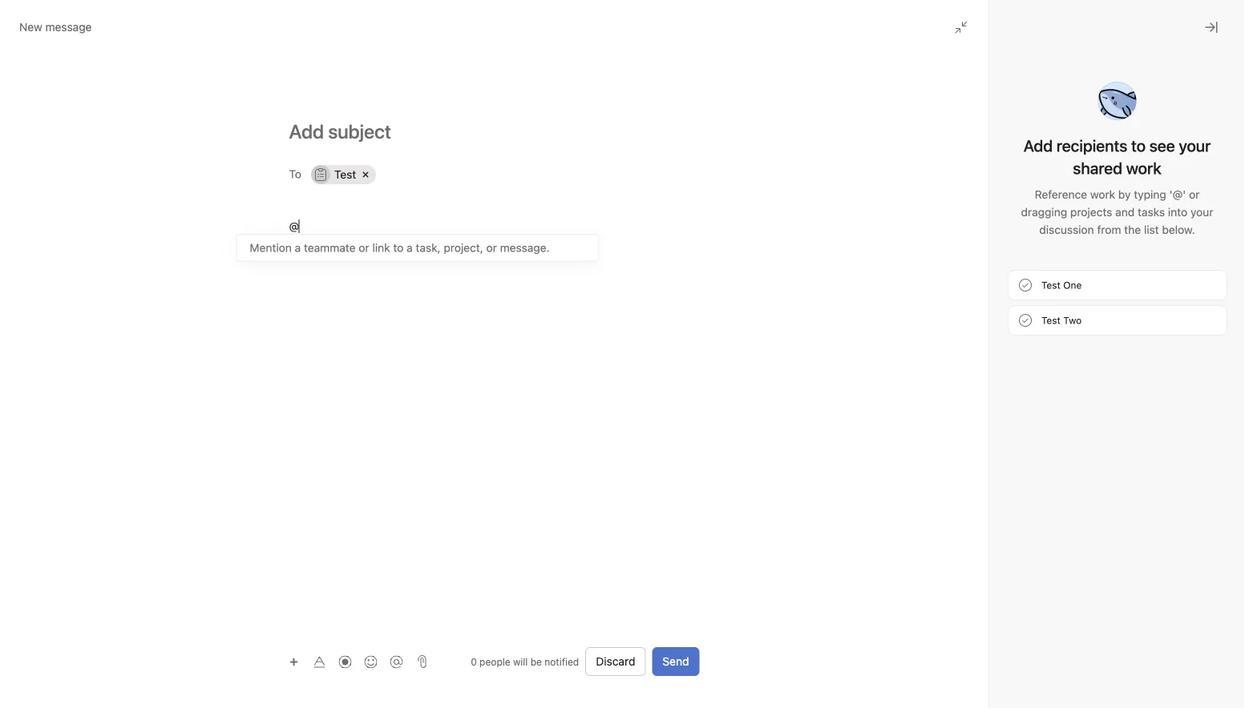 Task type: describe. For each thing, give the bounding box(es) containing it.
close image
[[1205, 21, 1218, 34]]

send button
[[652, 648, 700, 677]]

projects
[[1070, 206, 1112, 219]]

test cell
[[311, 165, 376, 184]]

at mention image
[[390, 656, 403, 669]]

message
[[45, 20, 92, 34]]

reference work by typing '@' or dragging projects and tasks into your discussion from the list below.
[[1021, 188, 1213, 237]]

be
[[531, 657, 542, 668]]

minimize image
[[955, 21, 968, 34]]

send
[[663, 655, 689, 669]]

share button
[[1084, 68, 1137, 91]]

free trial 17 days left
[[942, 8, 993, 30]]

your inside the reference work by typing '@' or dragging projects and tasks into your discussion from the list below.
[[1191, 206, 1213, 219]]

people
[[480, 657, 510, 668]]

tasks
[[1138, 206, 1165, 219]]

from
[[1097, 223, 1121, 237]]

dragging
[[1021, 206, 1067, 219]]

to
[[289, 167, 301, 181]]

to
[[1131, 136, 1146, 155]]

work
[[1090, 188, 1115, 201]]

0
[[471, 657, 477, 668]]

left
[[978, 19, 993, 30]]

typing
[[1134, 188, 1166, 201]]

new message
[[19, 20, 92, 34]]

'@'
[[1169, 188, 1186, 201]]

notified
[[545, 657, 579, 668]]

free
[[953, 8, 973, 19]]

record a video image
[[339, 656, 352, 669]]

by
[[1118, 188, 1131, 201]]

trial
[[976, 8, 993, 19]]

new
[[19, 20, 42, 34]]

discard button
[[585, 648, 646, 677]]

test one
[[1042, 280, 1082, 291]]

reference
[[1035, 188, 1087, 201]]

emoji image
[[364, 656, 377, 669]]

share
[[1104, 74, 1130, 85]]

into
[[1168, 206, 1188, 219]]

or
[[1189, 188, 1200, 201]]

add recipients to see your shared work
[[1024, 136, 1211, 178]]

days
[[955, 19, 976, 30]]



Task type: locate. For each thing, give the bounding box(es) containing it.
test left "one"
[[1042, 280, 1061, 291]]

0 vertical spatial test
[[334, 168, 356, 181]]

test right the "to"
[[334, 168, 356, 181]]

test for test one
[[1042, 280, 1061, 291]]

your
[[1179, 136, 1211, 155], [1191, 206, 1213, 219]]

test left two
[[1042, 315, 1061, 326]]

0 people will be notified
[[471, 657, 579, 668]]

test two
[[1042, 315, 1082, 326]]

test
[[334, 168, 356, 181], [1042, 280, 1061, 291], [1042, 315, 1061, 326]]

Add subject text field
[[270, 119, 719, 144]]

your inside add recipients to see your shared work
[[1179, 136, 1211, 155]]

insert an object image
[[289, 658, 299, 667]]

test row
[[311, 165, 696, 188]]

add
[[1024, 136, 1053, 155]]

one
[[1063, 280, 1082, 291]]

discard
[[596, 655, 635, 669]]

your down or
[[1191, 206, 1213, 219]]

and
[[1115, 206, 1135, 219]]

2 vertical spatial test
[[1042, 315, 1061, 326]]

two
[[1063, 315, 1082, 326]]

0 vertical spatial your
[[1179, 136, 1211, 155]]

test inside cell
[[334, 168, 356, 181]]

1 vertical spatial test
[[1042, 280, 1061, 291]]

toolbar
[[283, 651, 411, 674]]

list
[[1144, 223, 1159, 237]]

will
[[513, 657, 528, 668]]

discussion
[[1039, 223, 1094, 237]]

the
[[1124, 223, 1141, 237]]

below.
[[1162, 223, 1195, 237]]

list box
[[433, 6, 818, 32]]

1 vertical spatial your
[[1191, 206, 1213, 219]]

@
[[289, 220, 299, 233]]

formatting image
[[313, 656, 326, 669]]

shared work
[[1073, 159, 1162, 178]]

see
[[1150, 136, 1175, 155]]

test for test two
[[1042, 315, 1061, 326]]

17
[[942, 19, 952, 30]]

your right see
[[1179, 136, 1211, 155]]

test for test
[[334, 168, 356, 181]]

hide sidebar image
[[21, 13, 34, 26]]

ra
[[1109, 93, 1126, 109]]

recipients
[[1057, 136, 1128, 155]]



Task type: vqa. For each thing, say whether or not it's contained in the screenshot.
or
yes



